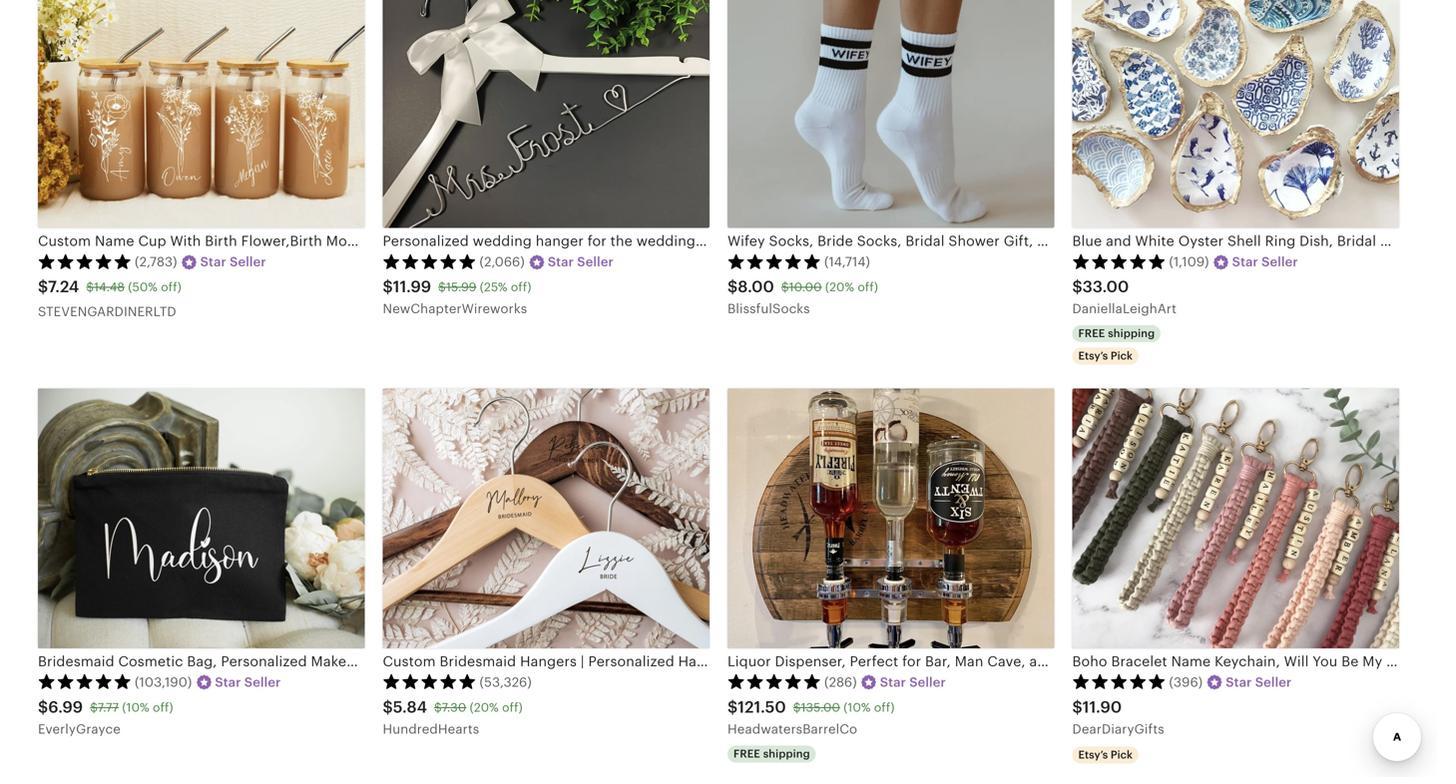 Task type: describe. For each thing, give the bounding box(es) containing it.
star seller for 11.99
[[548, 255, 614, 270]]

6.99
[[48, 699, 83, 717]]

cosmetic
[[118, 654, 183, 670]]

wifey socks, bride socks, bridal shower gift, bridal party gift, wedding party proposal socks by blissful socks image
[[728, 0, 1055, 228]]

daniellaleighart
[[1073, 301, 1177, 316]]

everlygrayce
[[38, 722, 121, 737]]

newchapterwireworks
[[383, 301, 527, 316]]

star for 7.24
[[200, 255, 226, 270]]

7.30
[[442, 701, 466, 715]]

10.00
[[789, 281, 822, 294]]

pick inside the free shipping etsy's pick
[[1111, 350, 1133, 363]]

(20% for 5.84
[[470, 701, 499, 715]]

5 out of 5 stars image for 6.99
[[38, 674, 132, 690]]

star for 121.50
[[880, 675, 906, 690]]

(br010)
[[606, 654, 660, 670]]

off) for 11.99
[[511, 281, 532, 294]]

5 out of 5 stars image up 33.00 on the right top of the page
[[1073, 253, 1166, 269]]

star right (396)
[[1226, 675, 1252, 690]]

free for free shipping etsy's pick
[[1079, 328, 1105, 340]]

$ 11.90 deardiarygifts
[[1073, 699, 1165, 737]]

5 out of 5 stars image up 11.90
[[1073, 674, 1166, 690]]

shipping for free shipping
[[763, 748, 810, 761]]

(103,190)
[[135, 675, 192, 690]]

makeup
[[311, 654, 364, 670]]

star seller for 7.24
[[200, 255, 266, 270]]

(2,783)
[[135, 255, 177, 270]]

2 pick from the top
[[1111, 749, 1133, 762]]

gift,
[[482, 654, 512, 670]]

7.77
[[98, 701, 119, 715]]

5.84
[[393, 699, 427, 717]]

free shipping etsy's pick
[[1079, 328, 1155, 363]]

boho bracelet name keychain, will you be my bridesmaid gift, macrame wristlet name keychain, bridesmaid box gifts, bridesmaid proposal items image
[[1073, 389, 1400, 649]]

star seller for 121.50
[[880, 675, 946, 690]]

make
[[516, 654, 551, 670]]

stevengardinerltd
[[38, 304, 176, 319]]

(1,109)
[[1169, 255, 1210, 270]]

seller for 121.50
[[910, 675, 946, 690]]

off) for 121.50
[[874, 701, 895, 715]]

star seller right (396)
[[1226, 675, 1292, 690]]

5 out of 5 stars image for 7.24
[[38, 253, 132, 269]]

headwatersbarrelco
[[728, 722, 858, 737]]

135.00
[[801, 701, 840, 715]]

1 bag, from the left
[[187, 654, 217, 670]]

deardiarygifts
[[1073, 722, 1165, 737]]

11.99
[[393, 278, 431, 296]]

off) for 5.84
[[502, 701, 523, 715]]

etsy's pick
[[1079, 749, 1133, 762]]

11.90
[[1083, 699, 1122, 717]]

2 etsy's from the top
[[1079, 749, 1108, 762]]

(2,066)
[[480, 255, 525, 270]]

shipping for free shipping etsy's pick
[[1108, 328, 1155, 340]]

(53,326)
[[480, 675, 532, 690]]

free for free shipping
[[734, 748, 761, 761]]

2 bag, from the left
[[368, 654, 398, 670]]

bag
[[577, 654, 603, 670]]

$ inside $ 33.00 daniellaleighart
[[1073, 278, 1083, 296]]

2 bridesmaid from the left
[[402, 654, 479, 670]]

personalized
[[221, 654, 307, 670]]

$ 5.84 $ 7.30 (20% off) hundredhearts
[[383, 699, 523, 737]]

1 bridesmaid from the left
[[38, 654, 114, 670]]

8.00
[[738, 278, 774, 296]]

(20% for 8.00
[[825, 281, 855, 294]]

free shipping
[[734, 748, 810, 761]]

seller for 6.99
[[244, 675, 281, 690]]

$ 8.00 $ 10.00 (20% off) blissfulsocks
[[728, 278, 878, 316]]

star seller for 6.99
[[215, 675, 281, 690]]

hundredhearts
[[383, 722, 479, 737]]

blue and white oyster shell ring dish, bridal shower favors, beachy favors, beach themed wedding gift, small indigo trinket dish image
[[1073, 0, 1400, 228]]



Task type: vqa. For each thing, say whether or not it's contained in the screenshot.
BY
no



Task type: locate. For each thing, give the bounding box(es) containing it.
blissfulsocks
[[728, 301, 810, 316]]

seller for 11.99
[[577, 255, 614, 270]]

$ 33.00 daniellaleighart
[[1073, 278, 1177, 316]]

1 vertical spatial shipping
[[763, 748, 810, 761]]

1 vertical spatial (20%
[[470, 701, 499, 715]]

off) right the (25% at the left top
[[511, 281, 532, 294]]

1 vertical spatial free
[[734, 748, 761, 761]]

33.00
[[1083, 278, 1129, 296]]

bridesmaid up "7.30"
[[402, 654, 479, 670]]

5 out of 5 stars image up 121.50
[[728, 674, 822, 690]]

star seller right (1,109)
[[1232, 255, 1298, 270]]

5 out of 5 stars image for 5.84
[[383, 674, 477, 690]]

pick down deardiarygifts
[[1111, 749, 1133, 762]]

seller for 7.24
[[230, 255, 266, 270]]

5 out of 5 stars image
[[38, 253, 132, 269], [383, 253, 477, 269], [728, 253, 822, 269], [1073, 253, 1166, 269], [38, 674, 132, 690], [383, 674, 477, 690], [728, 674, 822, 690], [1073, 674, 1166, 690]]

star seller right "(286)"
[[880, 675, 946, 690]]

(10% inside $ 6.99 $ 7.77 (10% off) everlygrayce
[[122, 701, 149, 715]]

shipping down daniellaleighart
[[1108, 328, 1155, 340]]

liquor dispenser, perfect for bar, man cave, and kitchen, great gift, made from reclaimed whiskey barrels free us shipping image
[[728, 389, 1055, 649]]

$ 6.99 $ 7.77 (10% off) everlygrayce
[[38, 699, 173, 737]]

star right (2,783)
[[200, 255, 226, 270]]

star seller down personalized
[[215, 675, 281, 690]]

off) for 7.24
[[161, 281, 182, 294]]

(10% right 7.77 at left
[[122, 701, 149, 715]]

121.50
[[738, 699, 786, 717]]

off) down (14,714)
[[858, 281, 878, 294]]

personalized wedding hanger for the wedding dress photos, unique gift for a bridal shower, customized dress hanger for a bridesmaid proposal image
[[383, 0, 710, 228]]

0 horizontal spatial shipping
[[763, 748, 810, 761]]

$ inside $ 11.90 deardiarygifts
[[1073, 699, 1083, 717]]

seller
[[230, 255, 266, 270], [577, 255, 614, 270], [1262, 255, 1298, 270], [244, 675, 281, 690], [910, 675, 946, 690], [1256, 675, 1292, 690]]

0 vertical spatial pick
[[1111, 350, 1133, 363]]

0 horizontal spatial bridesmaid
[[38, 654, 114, 670]]

off) inside $ 121.50 $ 135.00 (10% off) headwatersbarrelco
[[874, 701, 895, 715]]

1 vertical spatial etsy's
[[1079, 749, 1108, 762]]

0 horizontal spatial free
[[734, 748, 761, 761]]

(10% for 121.50
[[844, 701, 871, 715]]

star
[[200, 255, 226, 270], [548, 255, 574, 270], [1232, 255, 1259, 270], [215, 675, 241, 690], [880, 675, 906, 690], [1226, 675, 1252, 690]]

seller right (396)
[[1256, 675, 1292, 690]]

1 pick from the top
[[1111, 350, 1133, 363]]

(14,714)
[[825, 255, 870, 270]]

star seller
[[200, 255, 266, 270], [548, 255, 614, 270], [1232, 255, 1298, 270], [215, 675, 281, 690], [880, 675, 946, 690], [1226, 675, 1292, 690]]

0 horizontal spatial (10%
[[122, 701, 149, 715]]

etsy's
[[1079, 350, 1108, 363], [1079, 749, 1108, 762]]

free down daniellaleighart
[[1079, 328, 1105, 340]]

bridesmaid
[[38, 654, 114, 670], [402, 654, 479, 670]]

seller right "(286)"
[[910, 675, 946, 690]]

(25%
[[480, 281, 508, 294]]

pick down daniellaleighart
[[1111, 350, 1133, 363]]

off) down (103,190)
[[153, 701, 173, 715]]

5 out of 5 stars image up 8.00 on the top right of page
[[728, 253, 822, 269]]

pick
[[1111, 350, 1133, 363], [1111, 749, 1133, 762]]

free
[[1079, 328, 1105, 340], [734, 748, 761, 761]]

1 horizontal spatial bridesmaid
[[402, 654, 479, 670]]

seller right (2,783)
[[230, 255, 266, 270]]

5 out of 5 stars image for 8.00
[[728, 253, 822, 269]]

etsy's down daniellaleighart
[[1079, 350, 1108, 363]]

off) inside $ 8.00 $ 10.00 (20% off) blissfulsocks
[[858, 281, 878, 294]]

off) inside $ 7.24 $ 14.48 (50% off)
[[161, 281, 182, 294]]

2 (10% from the left
[[844, 701, 871, 715]]

1 etsy's from the top
[[1079, 350, 1108, 363]]

0 vertical spatial free
[[1079, 328, 1105, 340]]

$
[[38, 278, 48, 296], [383, 278, 393, 296], [728, 278, 738, 296], [1073, 278, 1083, 296], [86, 281, 94, 294], [438, 281, 446, 294], [781, 281, 789, 294], [38, 699, 48, 717], [383, 699, 393, 717], [728, 699, 738, 717], [1073, 699, 1083, 717], [90, 701, 98, 715], [434, 701, 442, 715], [793, 701, 801, 715]]

off) inside $ 11.99 $ 15.99 (25% off) newchapterwireworks
[[511, 281, 532, 294]]

star right (1,109)
[[1232, 255, 1259, 270]]

off) inside $ 6.99 $ 7.77 (10% off) everlygrayce
[[153, 701, 173, 715]]

(10% down "(286)"
[[844, 701, 871, 715]]

star down personalized
[[215, 675, 241, 690]]

off) down (53,326)
[[502, 701, 523, 715]]

1 horizontal spatial free
[[1079, 328, 1105, 340]]

off)
[[161, 281, 182, 294], [511, 281, 532, 294], [858, 281, 878, 294], [153, 701, 173, 715], [502, 701, 523, 715], [874, 701, 895, 715]]

1 horizontal spatial (10%
[[844, 701, 871, 715]]

bag, up (103,190)
[[187, 654, 217, 670]]

shipping down headwatersbarrelco
[[763, 748, 810, 761]]

5 out of 5 stars image for 121.50
[[728, 674, 822, 690]]

0 horizontal spatial (20%
[[470, 701, 499, 715]]

etsy's down deardiarygifts
[[1079, 749, 1108, 762]]

(20% right "7.30"
[[470, 701, 499, 715]]

0 vertical spatial shipping
[[1108, 328, 1155, 340]]

$ 7.24 $ 14.48 (50% off)
[[38, 278, 182, 296]]

bag, right 'makeup'
[[368, 654, 398, 670]]

star right "(286)"
[[880, 675, 906, 690]]

etsy's inside the free shipping etsy's pick
[[1079, 350, 1108, 363]]

14.48
[[94, 281, 125, 294]]

off) right 135.00
[[874, 701, 895, 715]]

star seller right (2,066)
[[548, 255, 614, 270]]

off) for 6.99
[[153, 701, 173, 715]]

seller right (2,066)
[[577, 255, 614, 270]]

bridesmaid up 6.99
[[38, 654, 114, 670]]

5 out of 5 stars image up "5.84"
[[383, 674, 477, 690]]

1 horizontal spatial shipping
[[1108, 328, 1155, 340]]

(396)
[[1169, 675, 1203, 690]]

7.24
[[48, 278, 79, 296]]

(286)
[[825, 675, 857, 690]]

shipping inside the free shipping etsy's pick
[[1108, 328, 1155, 340]]

free down 121.50
[[734, 748, 761, 761]]

off) right (50%
[[161, 281, 182, 294]]

star seller right (2,783)
[[200, 255, 266, 270]]

bridesmaid cosmetic bag, personalized makeup bag, bridesmaid gift, make up bag (br010)
[[38, 654, 660, 670]]

seller down personalized
[[244, 675, 281, 690]]

shipping
[[1108, 328, 1155, 340], [763, 748, 810, 761]]

0 vertical spatial (20%
[[825, 281, 855, 294]]

custom name cup with birth flower,birth month iced coffee cup,custom name tumbler,bridesmaid gifts idea,holiday gift,christmas gifts for her image
[[38, 0, 365, 228]]

bridesmaid cosmetic bag, personalized makeup bag, bridesmaid gift, make up bag (br010) image
[[38, 389, 365, 649]]

$ inside $ 7.24 $ 14.48 (50% off)
[[86, 281, 94, 294]]

0 horizontal spatial bag,
[[187, 654, 217, 670]]

star right (2,066)
[[548, 255, 574, 270]]

(20%
[[825, 281, 855, 294], [470, 701, 499, 715]]

$ 121.50 $ 135.00 (10% off) headwatersbarrelco
[[728, 699, 895, 737]]

1 horizontal spatial bag,
[[368, 654, 398, 670]]

star for 11.99
[[548, 255, 574, 270]]

1 vertical spatial pick
[[1111, 749, 1133, 762]]

free inside the free shipping etsy's pick
[[1079, 328, 1105, 340]]

(20% inside $ 8.00 $ 10.00 (20% off) blissfulsocks
[[825, 281, 855, 294]]

up
[[555, 654, 573, 670]]

1 (10% from the left
[[122, 701, 149, 715]]

15.99
[[446, 281, 477, 294]]

off) inside the $ 5.84 $ 7.30 (20% off) hundredhearts
[[502, 701, 523, 715]]

5 out of 5 stars image up 11.99
[[383, 253, 477, 269]]

star for 6.99
[[215, 675, 241, 690]]

5 out of 5 stars image for 11.99
[[383, 253, 477, 269]]

seller right (1,109)
[[1262, 255, 1298, 270]]

(20% inside the $ 5.84 $ 7.30 (20% off) hundredhearts
[[470, 701, 499, 715]]

(50%
[[128, 281, 158, 294]]

5 out of 5 stars image up 6.99
[[38, 674, 132, 690]]

1 horizontal spatial (20%
[[825, 281, 855, 294]]

custom bridesmaid hangers | personalized hangers for wedding dress |custom name engraved wooden hanger | wedding gifts | bridesmaid proposal image
[[383, 389, 710, 649]]

bag,
[[187, 654, 217, 670], [368, 654, 398, 670]]

(20% down (14,714)
[[825, 281, 855, 294]]

off) for 8.00
[[858, 281, 878, 294]]

5 out of 5 stars image up 7.24
[[38, 253, 132, 269]]

0 vertical spatial etsy's
[[1079, 350, 1108, 363]]

(10% inside $ 121.50 $ 135.00 (10% off) headwatersbarrelco
[[844, 701, 871, 715]]

(10%
[[122, 701, 149, 715], [844, 701, 871, 715]]

$ 11.99 $ 15.99 (25% off) newchapterwireworks
[[383, 278, 532, 316]]

(10% for 6.99
[[122, 701, 149, 715]]



